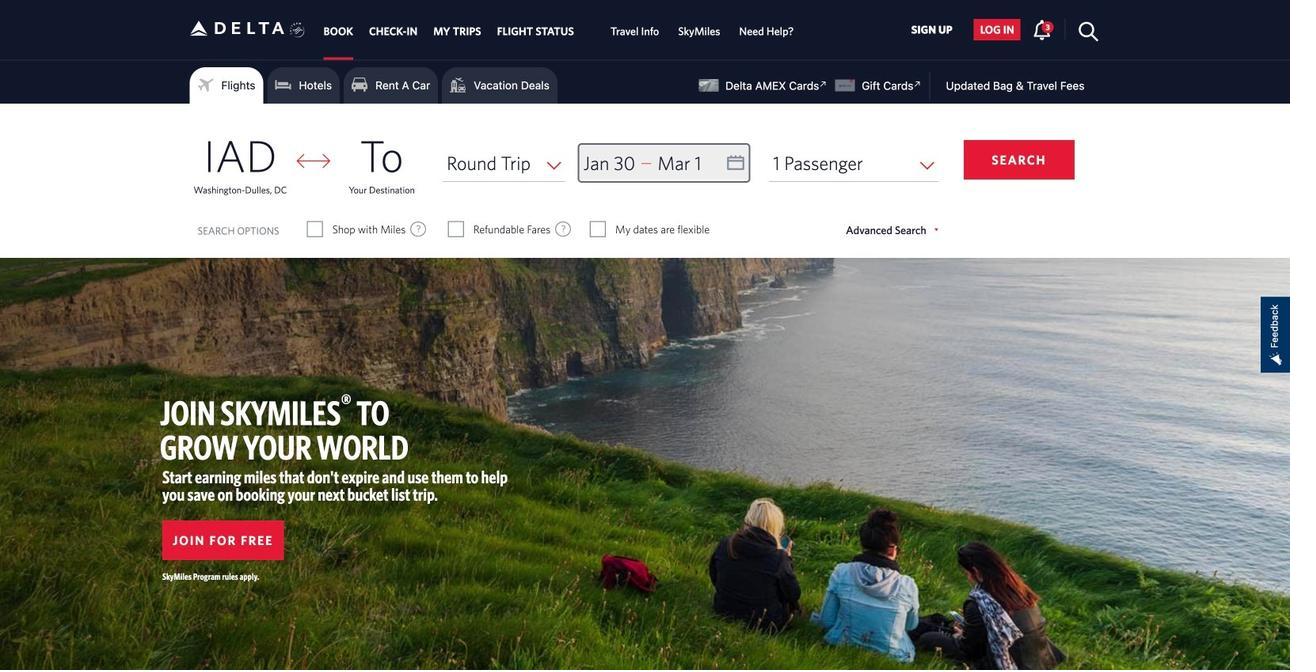 Task type: locate. For each thing, give the bounding box(es) containing it.
None checkbox
[[308, 222, 322, 238]]

0 horizontal spatial this link opens another site in a new window that may not follow the same accessibility policies as delta air lines. image
[[816, 77, 831, 92]]

None field
[[443, 145, 565, 182], [769, 145, 939, 182], [443, 145, 565, 182], [769, 145, 939, 182]]

None text field
[[580, 145, 749, 182]]

None checkbox
[[449, 222, 463, 238], [591, 222, 605, 238], [449, 222, 463, 238], [591, 222, 605, 238]]

tab list
[[316, 0, 804, 60]]

tab panel
[[0, 104, 1290, 258]]

1 this link opens another site in a new window that may not follow the same accessibility policies as delta air lines. image from the left
[[816, 77, 831, 92]]

this link opens another site in a new window that may not follow the same accessibility policies as delta air lines. image
[[816, 77, 831, 92], [910, 77, 925, 92]]

1 horizontal spatial this link opens another site in a new window that may not follow the same accessibility policies as delta air lines. image
[[910, 77, 925, 92]]



Task type: vqa. For each thing, say whether or not it's contained in the screenshot.
the Calendar expanded, use arrow keys to select date application
no



Task type: describe. For each thing, give the bounding box(es) containing it.
2 this link opens another site in a new window that may not follow the same accessibility policies as delta air lines. image from the left
[[910, 77, 925, 92]]

delta air lines image
[[190, 4, 285, 53]]

skyteam image
[[290, 5, 305, 55]]



